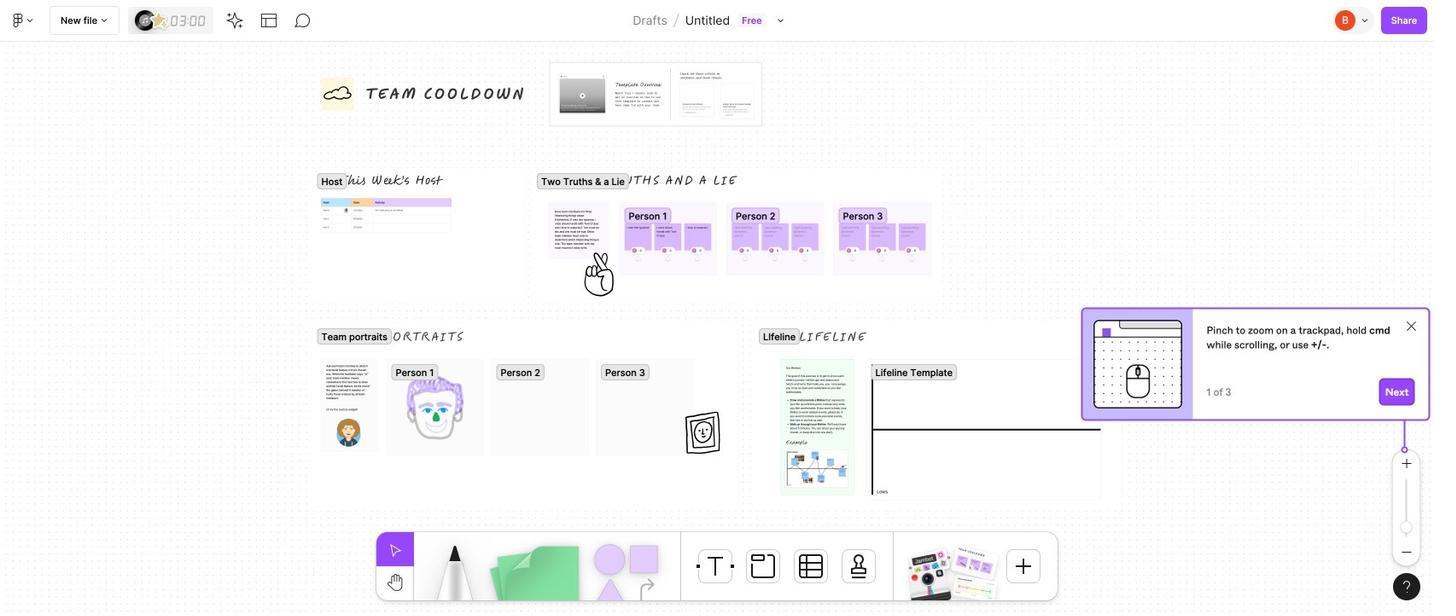 Task type: describe. For each thing, give the bounding box(es) containing it.
File name text field
[[685, 9, 731, 32]]

multiplayer tools image
[[1360, 0, 1373, 41]]

view comments image
[[295, 12, 312, 29]]



Task type: vqa. For each thing, say whether or not it's contained in the screenshot.
File name TEXT FIELD
yes



Task type: locate. For each thing, give the bounding box(es) containing it.
main toolbar region
[[0, 0, 1435, 42]]

help image
[[1404, 582, 1411, 594]]

team cooldown image
[[952, 546, 999, 582]]



